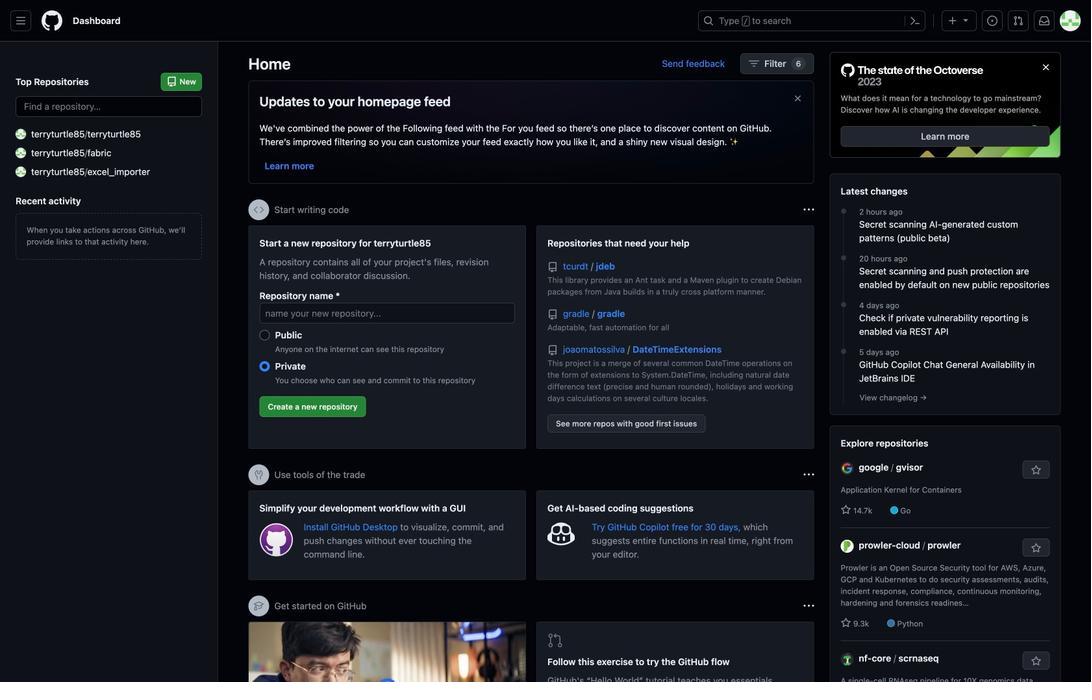 Task type: locate. For each thing, give the bounding box(es) containing it.
command palette image
[[911, 16, 921, 26]]

simplify your development workflow with a gui element
[[249, 491, 526, 580]]

x image
[[793, 93, 804, 104]]

why am i seeing this? image for try the github flow element
[[804, 601, 815, 612]]

1 vertical spatial why am i seeing this? image
[[804, 470, 815, 480]]

dot fill image
[[839, 206, 850, 217], [839, 253, 850, 263], [839, 300, 850, 310], [839, 347, 850, 357]]

repo image
[[548, 262, 558, 273], [548, 345, 558, 356]]

None radio
[[260, 330, 270, 341], [260, 361, 270, 372], [260, 330, 270, 341], [260, 361, 270, 372]]

0 vertical spatial why am i seeing this? image
[[804, 205, 815, 215]]

start a new repository element
[[249, 226, 526, 449]]

tools image
[[254, 470, 264, 480]]

2 dot fill image from the top
[[839, 253, 850, 263]]

filter image
[[750, 58, 760, 69]]

repo image up repo icon
[[548, 262, 558, 273]]

fabric image
[[16, 148, 26, 158]]

github logo image
[[841, 63, 984, 87]]

homepage image
[[42, 10, 62, 31]]

play image
[[380, 681, 396, 682]]

notifications image
[[1040, 16, 1050, 26]]

code image
[[254, 205, 264, 215]]

triangle down image
[[961, 15, 972, 25]]

Find a repository… text field
[[16, 96, 202, 117]]

2 vertical spatial why am i seeing this? image
[[804, 601, 815, 612]]

1 vertical spatial git pull request image
[[548, 633, 564, 649]]

2 why am i seeing this? image from the top
[[804, 470, 815, 480]]

1 repo image from the top
[[548, 262, 558, 273]]

0 vertical spatial star this repository image
[[1032, 465, 1042, 476]]

get ai-based coding suggestions element
[[537, 491, 815, 580]]

1 vertical spatial repo image
[[548, 345, 558, 356]]

git pull request image
[[1014, 16, 1024, 26], [548, 633, 564, 649]]

repositories that need your help element
[[537, 226, 815, 449]]

1 dot fill image from the top
[[839, 206, 850, 217]]

3 dot fill image from the top
[[839, 300, 850, 310]]

1 why am i seeing this? image from the top
[[804, 205, 815, 215]]

repo image
[[548, 310, 558, 320]]

@google profile image
[[841, 462, 854, 475]]

repo image down repo icon
[[548, 345, 558, 356]]

name your new repository... text field
[[260, 303, 515, 324]]

explore element
[[830, 52, 1062, 682]]

@prowler-cloud profile image
[[841, 540, 854, 553]]

plus image
[[948, 16, 959, 26]]

0 vertical spatial git pull request image
[[1014, 16, 1024, 26]]

0 vertical spatial repo image
[[548, 262, 558, 273]]

why am i seeing this? image
[[804, 205, 815, 215], [804, 470, 815, 480], [804, 601, 815, 612]]

1 horizontal spatial git pull request image
[[1014, 16, 1024, 26]]

close image
[[1042, 62, 1052, 72]]

0 horizontal spatial git pull request image
[[548, 633, 564, 649]]

1 star this repository image from the top
[[1032, 465, 1042, 476]]

2 star this repository image from the top
[[1032, 657, 1042, 667]]

Top Repositories search field
[[16, 96, 202, 117]]

1 vertical spatial star this repository image
[[1032, 657, 1042, 667]]

star this repository image
[[1032, 465, 1042, 476], [1032, 657, 1042, 667]]

3 why am i seeing this? image from the top
[[804, 601, 815, 612]]



Task type: describe. For each thing, give the bounding box(es) containing it.
star image
[[841, 505, 852, 516]]

star this repository image for @google profile "image"
[[1032, 465, 1042, 476]]

excel_importer image
[[16, 167, 26, 177]]

star this repository image for '@nf-core profile' image
[[1032, 657, 1042, 667]]

why am i seeing this? image for get ai-based coding suggestions element
[[804, 470, 815, 480]]

what is github? element
[[246, 621, 529, 682]]

why am i seeing this? image for the repositories that need your help element
[[804, 205, 815, 215]]

what is github? image
[[246, 621, 529, 682]]

explore repositories navigation
[[830, 426, 1062, 682]]

star image
[[841, 618, 852, 629]]

try the github flow element
[[537, 622, 815, 682]]

4 dot fill image from the top
[[839, 347, 850, 357]]

issue opened image
[[988, 16, 998, 26]]

mortar board image
[[254, 601, 264, 612]]

@nf-core profile image
[[841, 653, 854, 666]]

2 repo image from the top
[[548, 345, 558, 356]]

terryturtle85 image
[[16, 129, 26, 139]]

github desktop image
[[260, 523, 294, 557]]

git pull request image inside try the github flow element
[[548, 633, 564, 649]]

star this repository image
[[1032, 543, 1042, 554]]



Task type: vqa. For each thing, say whether or not it's contained in the screenshot.
311 users starred this repository ELEMENT
no



